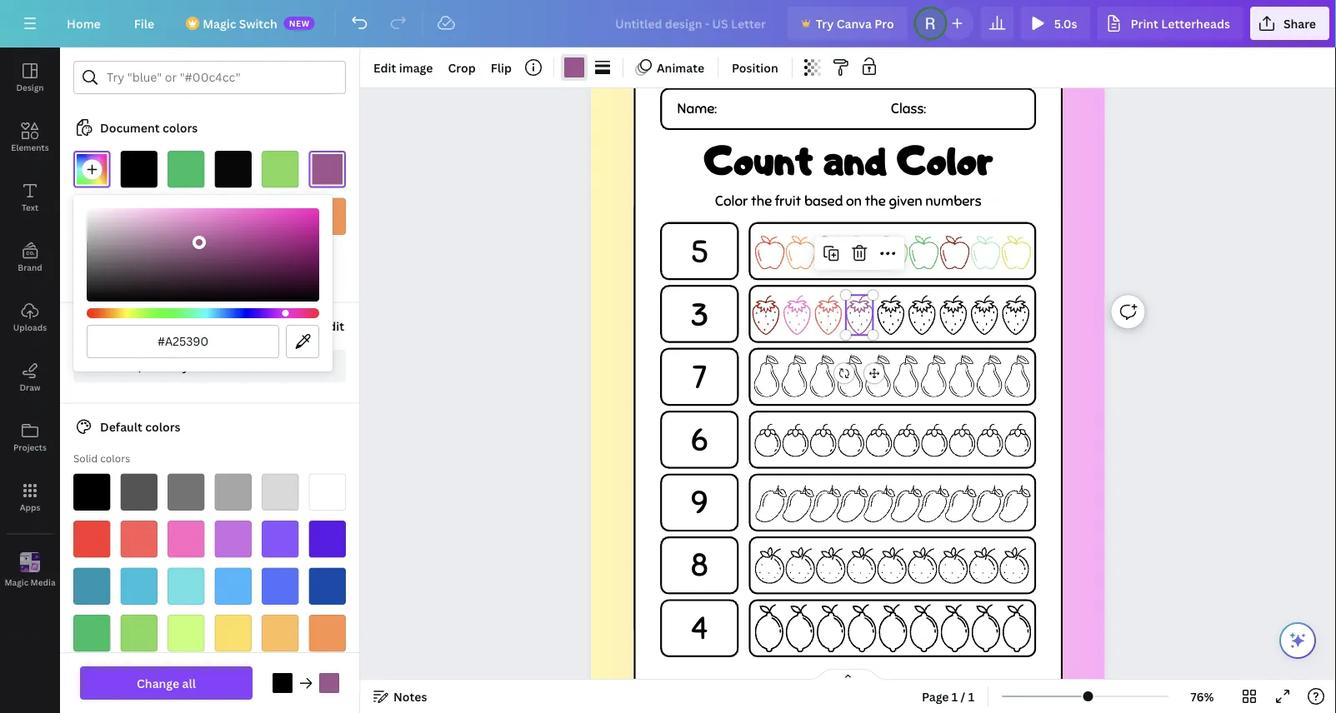 Task type: vqa. For each thing, say whether or not it's contained in the screenshot.
White Circle Shape image
no



Task type: locate. For each thing, give the bounding box(es) containing it.
coral red #ff5757 image
[[120, 521, 158, 558], [120, 521, 158, 558]]

color up numbers
[[897, 134, 993, 185]]

light gray #d9d9d9 image
[[262, 474, 299, 511], [262, 474, 299, 511]]

0 vertical spatial magic
[[203, 15, 236, 31]]

canva
[[837, 15, 872, 31]]

grass green #7ed957 image
[[120, 615, 158, 652], [120, 615, 158, 652]]

animate button
[[630, 54, 711, 81]]

edit image
[[373, 60, 433, 75]]

0 vertical spatial #a25390 image
[[564, 58, 584, 78]]

1
[[952, 689, 958, 705], [968, 689, 974, 705]]

#a6ebbe image
[[120, 198, 158, 235], [120, 198, 158, 235]]

pink #ff66c4 image
[[168, 521, 205, 558], [168, 521, 205, 558]]

edit inside dropdown button
[[373, 60, 396, 75]]

76%
[[1191, 689, 1214, 705]]

the
[[751, 192, 772, 210], [865, 192, 886, 210]]

apps button
[[0, 468, 60, 528]]

magic left "switch"
[[203, 15, 236, 31]]

black #000000 image
[[73, 474, 110, 511], [73, 474, 110, 511]]

0 horizontal spatial color
[[715, 192, 748, 210]]

share
[[1284, 15, 1316, 31]]

try
[[816, 15, 834, 31]]

5
[[691, 233, 708, 272]]

0 vertical spatial brand
[[18, 262, 42, 273]]

#ffde59 image
[[73, 245, 110, 282], [73, 245, 110, 282]]

#ff5757 image
[[262, 198, 299, 235]]

edit
[[373, 60, 396, 75], [321, 318, 344, 334]]

1 vertical spatial edit
[[321, 318, 344, 334]]

orange #ff914d image
[[309, 615, 346, 652]]

print
[[1131, 15, 1159, 31]]

the right on at the right top of page
[[865, 192, 886, 210]]

0 vertical spatial edit
[[373, 60, 396, 75]]

#dfdd33 image
[[168, 198, 205, 235], [168, 198, 205, 235]]

apps
[[20, 502, 40, 513]]

magic inside main 'menu bar'
[[203, 15, 236, 31]]

aqua blue #0cc0df image
[[120, 568, 158, 605]]

colors right default
[[145, 419, 180, 435]]

design button
[[0, 48, 60, 108]]

1 vertical spatial #a25390 image
[[319, 674, 339, 694]]

edit inside button
[[321, 318, 344, 334]]

#ff914d image
[[309, 198, 346, 235]]

magic media button
[[0, 541, 60, 601]]

try canva pro button
[[788, 7, 907, 40]]

colors for document colors
[[162, 120, 198, 135]]

colors
[[162, 120, 198, 135], [248, 358, 283, 374], [145, 419, 180, 435], [100, 452, 130, 466]]

dark gray #545454 image
[[120, 474, 158, 511]]

gray #737373 image
[[168, 474, 205, 511]]

all
[[182, 676, 196, 691]]

1 vertical spatial brand
[[100, 318, 134, 334]]

#7ed957 image
[[262, 151, 299, 188]]

brand inside button
[[18, 262, 42, 273]]

0 vertical spatial color
[[897, 134, 993, 185]]

#000000 image
[[273, 674, 293, 694]]

1 vertical spatial magic
[[5, 577, 29, 588]]

1 1 from the left
[[952, 689, 958, 705]]

magic for magic switch
[[203, 15, 236, 31]]

image
[[399, 60, 433, 75]]

magic inside magic media button
[[5, 577, 29, 588]]

crop
[[448, 60, 476, 75]]

and
[[823, 134, 887, 185]]

new
[[289, 18, 310, 29]]

design
[[16, 82, 44, 93]]

white #ffffff image
[[309, 474, 346, 511]]

#a25390 image
[[564, 58, 584, 78], [319, 674, 339, 694]]

count and color
[[704, 134, 993, 185]]

light blue #38b6ff image
[[215, 568, 252, 605], [215, 568, 252, 605]]

solid
[[73, 452, 98, 466]]

brand button
[[0, 228, 60, 288]]

#00bf63 image
[[168, 151, 205, 188], [168, 151, 205, 188]]

uploads button
[[0, 288, 60, 348]]

/
[[961, 689, 966, 705]]

side panel tab list
[[0, 48, 60, 601]]

green #00bf63 image
[[73, 615, 110, 652]]

#ff3131 image
[[215, 198, 252, 235]]

#7ed957 image
[[262, 151, 299, 188]]

color
[[897, 134, 993, 185], [715, 192, 748, 210]]

projects button
[[0, 408, 60, 468]]

green #00bf63 image
[[73, 615, 110, 652]]

0 horizontal spatial edit
[[321, 318, 344, 334]]

magic
[[203, 15, 236, 31], [5, 577, 29, 588]]

1 left "/"
[[952, 689, 958, 705]]

#070707 image
[[215, 151, 252, 188]]

print letterheads button
[[1097, 7, 1244, 40]]

1 horizontal spatial 1
[[968, 689, 974, 705]]

#a25390 image right #000000 icon
[[319, 674, 339, 694]]

0 horizontal spatial 1
[[952, 689, 958, 705]]

color down count
[[715, 192, 748, 210]]

#070707 image
[[215, 151, 252, 188]]

1 horizontal spatial magic
[[203, 15, 236, 31]]

2 1 from the left
[[968, 689, 974, 705]]

0 horizontal spatial the
[[751, 192, 772, 210]]

yellow #ffde59 image
[[215, 615, 252, 652], [215, 615, 252, 652]]

magenta #cb6ce6 image
[[215, 521, 252, 558], [215, 521, 252, 558]]

violet #5e17eb image
[[309, 521, 346, 558], [309, 521, 346, 558]]

#ffffff image
[[120, 245, 158, 282]]

canva assistant image
[[1288, 631, 1308, 651]]

1 right "/"
[[968, 689, 974, 705]]

cobalt blue #004aad image
[[309, 568, 346, 605]]

given
[[889, 192, 922, 210]]

turquoise blue #5ce1e6 image
[[168, 568, 205, 605]]

page
[[922, 689, 949, 705]]

#a25390 image
[[564, 58, 584, 78], [309, 151, 346, 188], [309, 151, 346, 188], [319, 674, 339, 694]]

crop button
[[441, 54, 482, 81]]

#a25390 image right flip
[[564, 58, 584, 78]]

the left fruit
[[751, 192, 772, 210]]

count
[[704, 134, 813, 185]]

gray #a6a6a6 image
[[215, 474, 252, 511], [215, 474, 252, 511]]

file
[[134, 15, 154, 31]]

document
[[100, 120, 160, 135]]

1 horizontal spatial edit
[[373, 60, 396, 75]]

0 horizontal spatial magic
[[5, 577, 29, 588]]

9
[[691, 483, 708, 523]]

gray #737373 image
[[168, 474, 205, 511]]

draw button
[[0, 348, 60, 408]]

colors right solid
[[100, 452, 130, 466]]

brand
[[18, 262, 42, 273], [100, 318, 134, 334]]

magic media
[[5, 577, 55, 588]]

text
[[22, 202, 38, 213]]

on
[[846, 192, 862, 210]]

Try "blue" or "#00c4cc" search field
[[107, 62, 335, 93]]

media
[[31, 577, 55, 588]]

peach #ffbd59 image
[[262, 615, 299, 652]]

letterheads
[[1161, 15, 1230, 31]]

0 horizontal spatial brand
[[18, 262, 42, 273]]

#a21111 image
[[73, 198, 110, 235], [73, 198, 110, 235]]

colors right brand
[[248, 358, 283, 374]]

notes
[[393, 689, 427, 705]]

#000000 image
[[120, 151, 158, 188], [120, 151, 158, 188], [273, 674, 293, 694]]

1 horizontal spatial the
[[865, 192, 886, 210]]

change all button
[[80, 667, 253, 700]]

#ff5757 image
[[262, 198, 299, 235]]

colors for solid colors
[[100, 452, 130, 466]]

1 horizontal spatial brand
[[100, 318, 134, 334]]

elements button
[[0, 108, 60, 168]]

add a new color image
[[73, 151, 110, 188]]

purple #8c52ff image
[[262, 521, 299, 558], [262, 521, 299, 558]]

magic left media
[[5, 577, 29, 588]]

colors right document
[[162, 120, 198, 135]]

brand left kit
[[100, 318, 134, 334]]

fruit
[[775, 192, 801, 210]]

magic for magic media
[[5, 577, 29, 588]]

6
[[691, 421, 708, 460]]

#ff3131 image
[[215, 198, 252, 235]]

royal blue #5271ff image
[[262, 568, 299, 605]]

numbers
[[925, 192, 981, 210]]

brand up uploads button
[[18, 262, 42, 273]]

edit for edit
[[321, 318, 344, 334]]

1 horizontal spatial #a25390 image
[[564, 58, 584, 78]]

edit button
[[320, 310, 346, 343]]



Task type: describe. For each thing, give the bounding box(es) containing it.
home link
[[53, 7, 114, 40]]

colors inside button
[[248, 358, 283, 374]]

document colors
[[100, 120, 198, 135]]

peach #ffbd59 image
[[262, 615, 299, 652]]

flip button
[[484, 54, 518, 81]]

based
[[804, 192, 843, 210]]

5.0s button
[[1021, 7, 1091, 40]]

default colors
[[100, 419, 180, 435]]

bright red #ff3131 image
[[73, 521, 110, 558]]

change
[[137, 676, 179, 691]]

switch
[[239, 15, 277, 31]]

share button
[[1250, 7, 1330, 40]]

dark gray #545454 image
[[120, 474, 158, 511]]

magic switch
[[203, 15, 277, 31]]

lime #c1ff72 image
[[168, 615, 205, 652]]

print letterheads
[[1131, 15, 1230, 31]]

turquoise blue #5ce1e6 image
[[168, 568, 205, 605]]

draw
[[20, 382, 40, 393]]

dark turquoise #0097b2 image
[[73, 568, 110, 605]]

edit image button
[[367, 54, 440, 81]]

add your brand colors button
[[73, 350, 346, 383]]

brand for brand kit
[[100, 318, 134, 334]]

Design title text field
[[602, 7, 781, 40]]

3
[[690, 295, 709, 335]]

try canva pro
[[816, 15, 894, 31]]

0 horizontal spatial #a25390 image
[[319, 674, 339, 694]]

position button
[[725, 54, 785, 81]]

page 1 / 1
[[922, 689, 974, 705]]

1 vertical spatial color
[[715, 192, 748, 210]]

bright red #ff3131 image
[[73, 521, 110, 558]]

solid colors
[[73, 452, 130, 466]]

pro
[[875, 15, 894, 31]]

5.0s
[[1054, 15, 1077, 31]]

7
[[692, 358, 707, 397]]

show pages image
[[808, 669, 888, 682]]

Hex color code text field
[[98, 326, 268, 358]]

royal blue #5271ff image
[[262, 568, 299, 605]]

kit
[[137, 318, 153, 334]]

aqua blue #0cc0df image
[[120, 568, 158, 605]]

#ff914d image
[[309, 198, 346, 235]]

home
[[67, 15, 101, 31]]

1 horizontal spatial color
[[897, 134, 993, 185]]

brand
[[211, 358, 245, 374]]

your
[[182, 358, 208, 374]]

text button
[[0, 168, 60, 228]]

dark turquoise #0097b2 image
[[73, 568, 110, 605]]

color the fruit based on the given numbers
[[715, 192, 981, 210]]

76% button
[[1175, 684, 1230, 710]]

class:
[[891, 100, 926, 118]]

brand kit
[[100, 318, 153, 334]]

flip
[[491, 60, 512, 75]]

default
[[100, 419, 142, 435]]

orange #ff914d image
[[309, 615, 346, 652]]

2 the from the left
[[865, 192, 886, 210]]

name:
[[677, 100, 717, 118]]

4
[[691, 609, 708, 648]]

brand for brand
[[18, 262, 42, 273]]

notes button
[[367, 684, 434, 710]]

main menu bar
[[0, 0, 1336, 48]]

cobalt blue #004aad image
[[309, 568, 346, 605]]

add your brand colors
[[156, 358, 283, 374]]

1 the from the left
[[751, 192, 772, 210]]

projects
[[13, 442, 47, 453]]

elements
[[11, 142, 49, 153]]

#ffffff image
[[120, 245, 158, 282]]

file button
[[121, 7, 168, 40]]

uploads
[[13, 322, 47, 333]]

add
[[156, 358, 179, 374]]

change all
[[137, 676, 196, 691]]

position
[[732, 60, 778, 75]]

colors for default colors
[[145, 419, 180, 435]]

edit for edit image
[[373, 60, 396, 75]]

white #ffffff image
[[309, 474, 346, 511]]

animate
[[657, 60, 704, 75]]

lime #c1ff72 image
[[168, 615, 205, 652]]

8
[[690, 546, 708, 586]]



